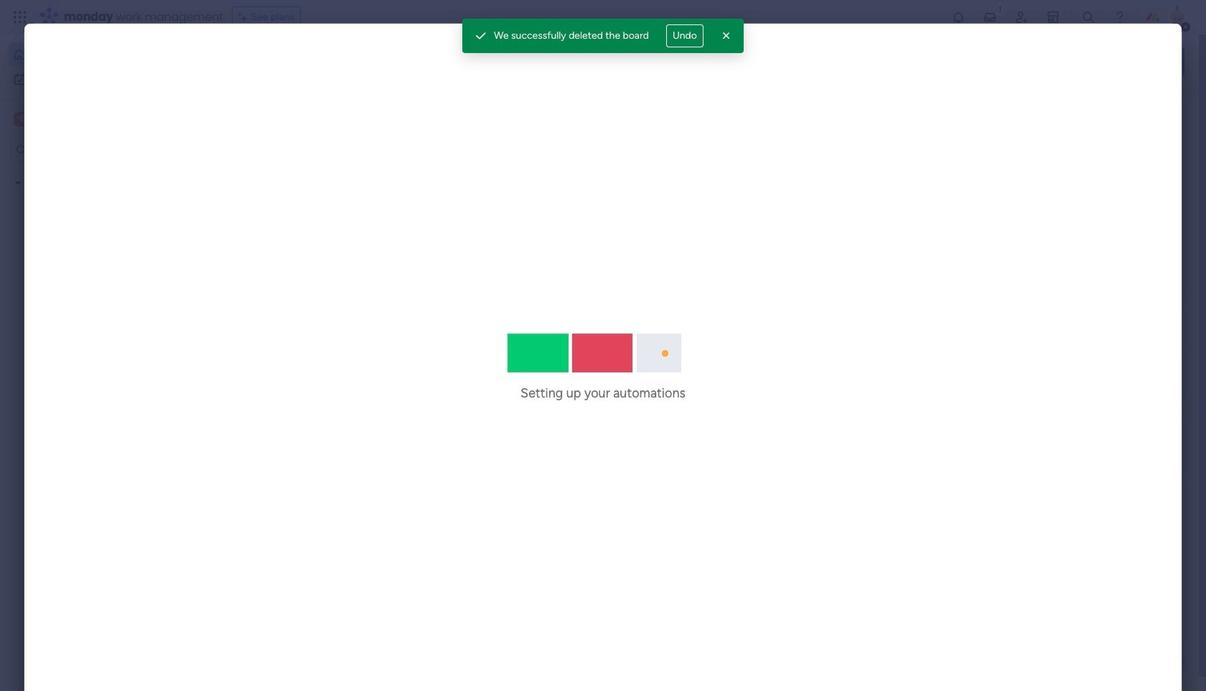 Task type: vqa. For each thing, say whether or not it's contained in the screenshot.
Section Head in the Standard tier selected option
no



Task type: describe. For each thing, give the bounding box(es) containing it.
1 workspace image from the left
[[14, 111, 28, 127]]

1 image
[[994, 1, 1007, 17]]

invite members image
[[1015, 10, 1029, 24]]

workspace selection element
[[14, 111, 51, 128]]

Search in workspace field
[[30, 142, 120, 158]]

select product image
[[13, 10, 27, 24]]

help image
[[1113, 10, 1127, 24]]

search everything image
[[1081, 10, 1096, 24]]



Task type: locate. For each thing, give the bounding box(es) containing it.
1 vertical spatial option
[[9, 68, 175, 90]]

update feed image
[[983, 10, 997, 24]]

list box
[[0, 168, 183, 389]]

0 vertical spatial option
[[9, 43, 175, 66]]

monday marketplace image
[[1046, 10, 1061, 24]]

help center element
[[969, 412, 1185, 469]]

see plans image
[[238, 9, 251, 25]]

ruby anderson image
[[1166, 6, 1189, 29]]

getting started element
[[969, 343, 1185, 400]]

option
[[9, 43, 175, 66], [9, 68, 175, 90], [0, 170, 183, 173]]

2 vertical spatial option
[[0, 170, 183, 173]]

quick search results list box
[[222, 134, 935, 325]]

alert
[[463, 19, 744, 53]]

close image
[[720, 29, 734, 43]]

caret down image
[[15, 178, 21, 188]]

2 workspace image from the left
[[16, 111, 26, 127]]

notifications image
[[952, 10, 966, 24]]

workspace image
[[14, 111, 28, 127], [16, 111, 26, 127]]



